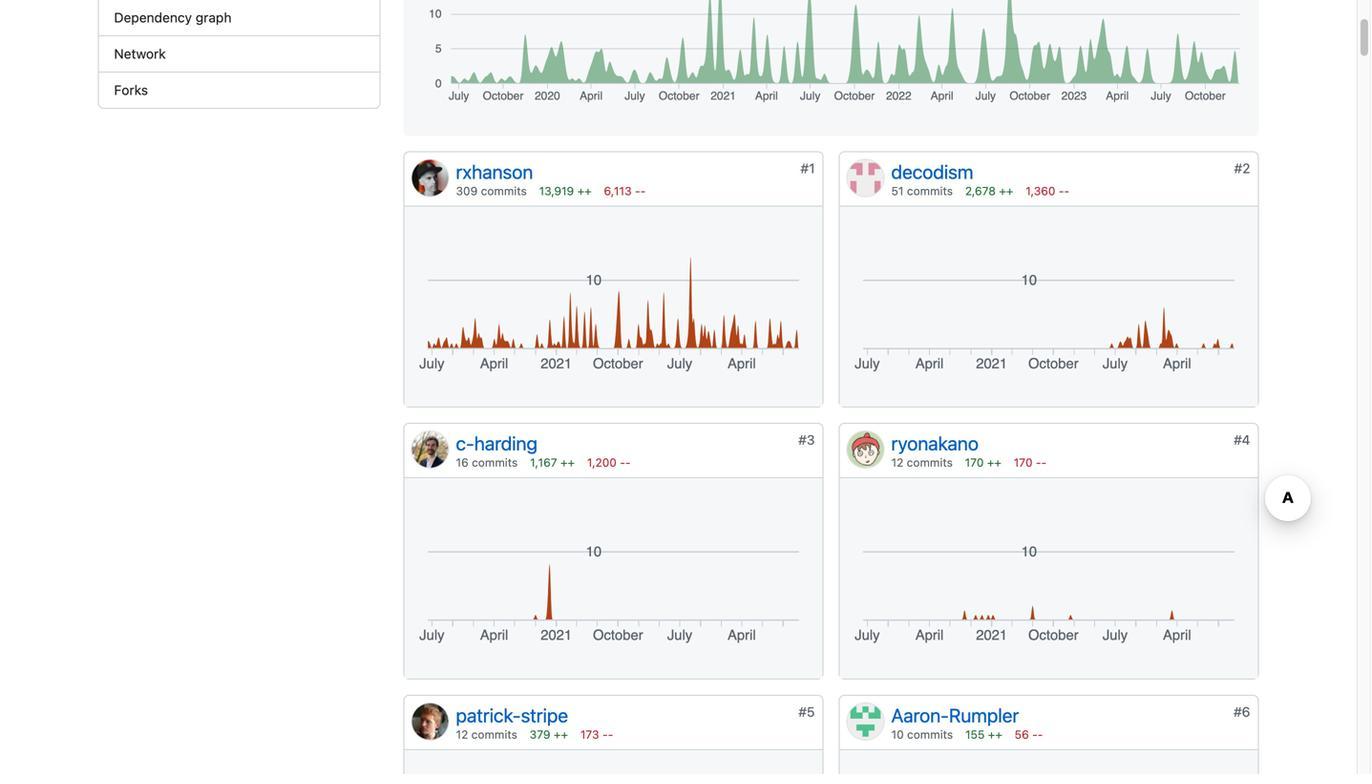 Task type: locate. For each thing, give the bounding box(es) containing it.
1 vertical spatial 12 commits
[[456, 728, 518, 742]]

379 ++
[[530, 728, 568, 742]]

commits for decodism
[[907, 184, 953, 198]]

0 vertical spatial 12 commits
[[892, 456, 953, 470]]

1,167 ++
[[530, 456, 575, 470]]

1 horizontal spatial 170
[[1014, 456, 1033, 470]]

patrick stripe image
[[412, 704, 448, 740]]

12 commits link
[[892, 456, 953, 470], [456, 728, 518, 742]]

c-harding link
[[456, 432, 538, 455]]

graph
[[196, 10, 232, 25]]

1 horizontal spatial 12
[[892, 456, 904, 470]]

++ for c-harding
[[561, 456, 575, 470]]

aaron-rumpler
[[892, 704, 1019, 727]]

12 commits down patrick-
[[456, 728, 518, 742]]

170 down "ryonakano"
[[965, 456, 984, 470]]

aaron-rumpler link
[[892, 704, 1019, 727]]

commits down rxhanson 'link'
[[481, 184, 527, 198]]

12 commits link for ryonakano
[[892, 456, 953, 470]]

c harding image
[[412, 432, 448, 468]]

10 commits link
[[892, 728, 953, 742]]

rumpler
[[949, 704, 1019, 727]]

++ right 155
[[988, 728, 1003, 742]]

13,919
[[539, 184, 574, 198]]

0 horizontal spatial 12
[[456, 728, 468, 742]]

379
[[530, 728, 551, 742]]

commits for aaron-rumpler
[[907, 728, 953, 742]]

commits for c-harding
[[472, 456, 518, 470]]

12 commits link down ryonakano 'link'
[[892, 456, 953, 470]]

patrick-
[[456, 704, 521, 727]]

0 horizontal spatial 12 commits link
[[456, 728, 518, 742]]

commits down aaron- in the bottom right of the page
[[907, 728, 953, 742]]

ryonakano
[[892, 432, 979, 455]]

forks link
[[99, 73, 380, 108]]

0 horizontal spatial 170
[[965, 456, 984, 470]]

network link
[[99, 36, 380, 73]]

#6
[[1234, 704, 1251, 720]]

1 170 from the left
[[965, 456, 984, 470]]

155 ++
[[966, 728, 1003, 742]]

commits down patrick-
[[472, 728, 518, 742]]

++
[[577, 184, 592, 198], [999, 184, 1014, 198], [561, 456, 575, 470], [987, 456, 1002, 470], [554, 728, 568, 742], [988, 728, 1003, 742]]

commits for ryonakano
[[907, 456, 953, 470]]

++ right the 2,678
[[999, 184, 1014, 198]]

commits down ryonakano 'link'
[[907, 456, 953, 470]]

170
[[965, 456, 984, 470], [1014, 456, 1033, 470]]

1 horizontal spatial 12 commits link
[[892, 456, 953, 470]]

1,200 --
[[587, 456, 631, 470]]

1 vertical spatial 12 commits link
[[456, 728, 518, 742]]

10 commits
[[892, 728, 953, 742]]

2 170 from the left
[[1014, 456, 1033, 470]]

-
[[635, 184, 641, 198], [641, 184, 646, 198], [1059, 184, 1065, 198], [1065, 184, 1070, 198], [620, 456, 626, 470], [626, 456, 631, 470], [1036, 456, 1042, 470], [1042, 456, 1047, 470], [603, 728, 608, 742], [608, 728, 614, 742], [1033, 728, 1038, 742], [1038, 728, 1043, 742]]

patrick-stripe link
[[456, 704, 568, 727]]

13,919 ++
[[539, 184, 592, 198]]

10
[[892, 728, 904, 742]]

16
[[456, 456, 469, 470]]

51 commits
[[892, 184, 953, 198]]

12 commits
[[892, 456, 953, 470], [456, 728, 518, 742]]

1,360
[[1026, 184, 1056, 198]]

c-harding
[[456, 432, 538, 455]]

++ left 170 --
[[987, 456, 1002, 470]]

#1
[[801, 160, 815, 176]]

++ right 379
[[554, 728, 568, 742]]

12 for ryonakano
[[892, 456, 904, 470]]

commits down decodism
[[907, 184, 953, 198]]

12 right the ryonakano image
[[892, 456, 904, 470]]

12
[[892, 456, 904, 470], [456, 728, 468, 742]]

12 down patrick-
[[456, 728, 468, 742]]

12 commits link down patrick-
[[456, 728, 518, 742]]

++ right the 13,919
[[577, 184, 592, 198]]

++ for rxhanson
[[577, 184, 592, 198]]

insights element
[[98, 0, 381, 109]]

commits down c-harding
[[472, 456, 518, 470]]

1,200
[[587, 456, 617, 470]]

170 right 170 ++
[[1014, 456, 1033, 470]]

commits
[[481, 184, 527, 198], [907, 184, 953, 198], [472, 456, 518, 470], [907, 456, 953, 470], [472, 728, 518, 742], [907, 728, 953, 742]]

++ for aaron-rumpler
[[988, 728, 1003, 742]]

0 horizontal spatial 12 commits
[[456, 728, 518, 742]]

6,113 --
[[604, 184, 646, 198]]

++ right "1,167"
[[561, 456, 575, 470]]

0 vertical spatial 12 commits link
[[892, 456, 953, 470]]

1 horizontal spatial 12 commits
[[892, 456, 953, 470]]

dependency
[[114, 10, 192, 25]]

12 commits down ryonakano 'link'
[[892, 456, 953, 470]]

1 vertical spatial 12
[[456, 728, 468, 742]]

16 commits link
[[456, 456, 518, 470]]

#2
[[1235, 160, 1251, 176]]

patrick-stripe
[[456, 704, 568, 727]]

0 vertical spatial 12
[[892, 456, 904, 470]]

170 for 170 --
[[1014, 456, 1033, 470]]



Task type: vqa. For each thing, say whether or not it's contained in the screenshot.
start a new repository element
no



Task type: describe. For each thing, give the bounding box(es) containing it.
#3
[[799, 432, 815, 448]]

ryonakano image
[[848, 432, 884, 468]]

12 for patrick-stripe
[[456, 728, 468, 742]]

2,678 ++
[[966, 184, 1014, 198]]

173 --
[[581, 728, 614, 742]]

rxhanson link
[[456, 160, 533, 183]]

network
[[114, 46, 166, 62]]

6,113
[[604, 184, 632, 198]]

dependency graph
[[114, 10, 232, 25]]

aaron rumpler image
[[848, 704, 884, 740]]

155
[[966, 728, 985, 742]]

12 commits link for patrick-stripe
[[456, 728, 518, 742]]

173
[[581, 728, 599, 742]]

rxhanson image
[[412, 160, 448, 196]]

rxhanson
[[456, 160, 533, 183]]

1,360 --
[[1026, 184, 1070, 198]]

++ for patrick-stripe
[[554, 728, 568, 742]]

56
[[1015, 728, 1029, 742]]

dependency graph link
[[99, 0, 380, 36]]

ryonakano link
[[892, 432, 979, 455]]

2,678
[[966, 184, 996, 198]]

c-
[[456, 432, 474, 455]]

decodism image
[[848, 160, 884, 196]]

170 --
[[1014, 456, 1047, 470]]

decodism link
[[892, 160, 974, 183]]

aaron-
[[892, 704, 949, 727]]

commits for rxhanson
[[481, 184, 527, 198]]

51
[[892, 184, 904, 198]]

#5
[[799, 704, 815, 720]]

51 commits link
[[892, 184, 953, 198]]

12 commits for patrick-stripe
[[456, 728, 518, 742]]

56 --
[[1015, 728, 1043, 742]]

decodism
[[892, 160, 974, 183]]

12 commits for ryonakano
[[892, 456, 953, 470]]

309 commits
[[456, 184, 527, 198]]

309 commits link
[[456, 184, 527, 198]]

++ for decodism
[[999, 184, 1014, 198]]

170 ++
[[965, 456, 1002, 470]]

commits for patrick-stripe
[[472, 728, 518, 742]]

stripe
[[521, 704, 568, 727]]

harding
[[474, 432, 538, 455]]

170 for 170 ++
[[965, 456, 984, 470]]

1,167
[[530, 456, 557, 470]]

#4
[[1234, 432, 1251, 448]]

16 commits
[[456, 456, 518, 470]]

++ for ryonakano
[[987, 456, 1002, 470]]

forks
[[114, 82, 148, 98]]

309
[[456, 184, 478, 198]]



